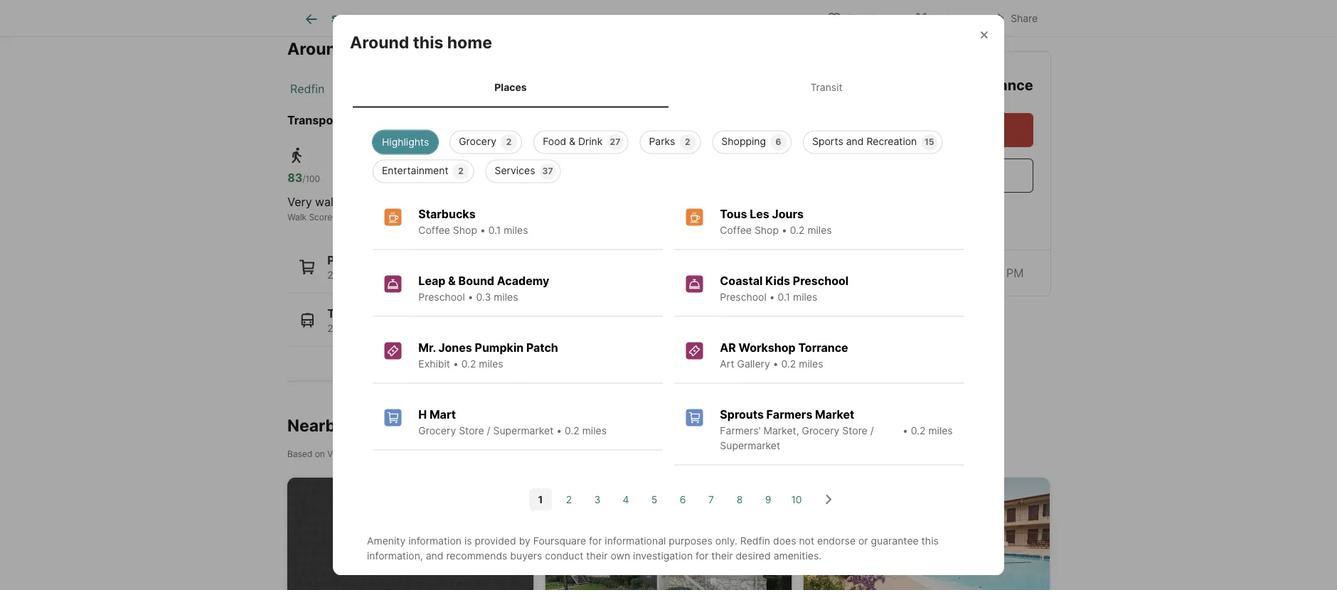 Task type: describe. For each thing, give the bounding box(es) containing it.
0.1 inside starbucks coffee shop • 0.1 miles
[[489, 224, 501, 236]]

desired
[[736, 550, 771, 562]]

this inside amenity information is provided by foursquare for informational purposes only. redfin does not endorse or guarantee this information, and recommends buyers conduct their own investigation for their desired amenities.
[[922, 535, 939, 547]]

conduct
[[545, 550, 584, 562]]

90505
[[492, 82, 527, 96]]

kids
[[766, 274, 791, 288]]

x-out button
[[903, 3, 974, 32]]

grocery for h
[[419, 425, 456, 437]]

flex up highlights
[[429, 114, 452, 127]]

nearby
[[288, 416, 345, 436]]

• inside tous les jours coffee shop • 0.2 miles
[[782, 224, 788, 236]]

2 up services
[[507, 137, 512, 147]]

225,
[[327, 323, 348, 335]]

workshop
[[739, 341, 796, 355]]

supermarket for market,
[[720, 440, 781, 452]]

torrance down mart
[[425, 449, 461, 460]]

12:00
[[924, 266, 954, 280]]

90505 link
[[492, 82, 527, 96]]

2 left parks
[[460, 270, 466, 282]]

ar workshop torrance art gallery • 0.2 miles
[[720, 341, 849, 370]]

shopping
[[722, 135, 766, 147]]

• 0.2 miles
[[903, 425, 953, 437]]

transit for transit 225, 232, 344, white
[[327, 307, 367, 321]]

flex up the a
[[939, 77, 968, 94]]

amenity information is provided by foursquare for informational purposes only. redfin does not endorse or guarantee this information, and recommends buyers conduct their own investigation for their desired amenities.
[[367, 535, 939, 562]]

amenity
[[367, 535, 406, 547]]

vivo up highlights
[[401, 114, 426, 127]]

request a tour
[[900, 123, 980, 137]]

farmers'
[[720, 425, 761, 437]]

1 horizontal spatial grocery
[[459, 135, 497, 147]]

mr.
[[419, 341, 436, 355]]

sports and recreation
[[813, 135, 918, 147]]

market
[[816, 408, 855, 422]]

coffee inside starbucks coffee shop • 0.1 miles
[[419, 224, 450, 236]]

5 button
[[643, 488, 666, 511]]

1 their from the left
[[587, 550, 608, 562]]

0 vertical spatial near
[[373, 114, 399, 127]]

• inside leap & bound academy preschool • 0.3 miles
[[468, 291, 474, 303]]

2 their from the left
[[712, 550, 733, 562]]

0.2 for torrance
[[782, 358, 797, 370]]

photo of 24035 ocean ave, torrance, ca 90505 image
[[288, 478, 534, 591]]

fees
[[557, 13, 579, 25]]

coastal
[[720, 274, 763, 288]]

information,
[[367, 550, 423, 562]]

exhibit
[[419, 358, 450, 370]]

places tab
[[353, 70, 669, 105]]

recreation
[[867, 135, 918, 147]]

open
[[855, 266, 884, 280]]

redfin link
[[290, 82, 325, 96]]

mart
[[430, 408, 456, 422]]

transit tab
[[669, 70, 985, 105]]

shop inside tous les jours coffee shop • 0.2 miles
[[755, 224, 779, 236]]

request a tour button
[[845, 113, 1034, 147]]

grocery for farmers'
[[802, 425, 840, 437]]

2 left groceries,
[[327, 270, 334, 282]]

jones
[[439, 341, 472, 355]]

some transit transit score
[[438, 196, 506, 223]]

amenities tab
[[595, 2, 673, 36]]

out
[[945, 12, 962, 25]]

1 button
[[529, 488, 552, 511]]

• inside ar workshop torrance art gallery • 0.2 miles
[[773, 358, 779, 370]]

groceries,
[[336, 270, 383, 282]]

parks
[[649, 135, 676, 147]]

flex down overview tab
[[390, 39, 424, 59]]

miles inside mr. jones pumpkin patch exhibit • 0.2 miles
[[479, 358, 504, 370]]

torrance down rentals
[[366, 449, 402, 460]]

5
[[652, 494, 658, 506]]

services 37
[[495, 165, 553, 177]]

score for walkable
[[309, 212, 332, 223]]

floor
[[473, 13, 497, 25]]

8 button
[[729, 488, 752, 511]]

search link
[[303, 11, 366, 28]]

0.1 inside the coastal kids preschool preschool • 0.1 miles
[[778, 291, 791, 303]]

farmers
[[767, 408, 813, 422]]

supermarket for mart
[[494, 425, 554, 437]]

around this home dialog
[[333, 15, 1005, 591]]

by
[[519, 535, 531, 547]]

38 /100
[[438, 172, 471, 185]]

• inside mr. jones pumpkin patch exhibit • 0.2 miles
[[453, 358, 459, 370]]

vivo right on
[[328, 449, 345, 460]]

art
[[720, 358, 735, 370]]

tab list containing search
[[288, 0, 753, 36]]

around this home element
[[350, 15, 510, 52]]

overview tab
[[382, 2, 458, 36]]

food
[[543, 135, 567, 147]]

floor plans tab
[[458, 2, 541, 36]]

/ for mart
[[487, 425, 491, 437]]

2 right the 38
[[459, 166, 464, 176]]

torrance down floor
[[427, 39, 499, 59]]

0 horizontal spatial redfin
[[290, 82, 325, 96]]

based on vivo flex torrance near torrance
[[288, 449, 461, 460]]

• inside the coastal kids preschool preschool • 0.1 miles
[[770, 291, 775, 303]]

favorite
[[847, 12, 885, 25]]

2 inside button
[[566, 494, 572, 506]]

a
[[948, 123, 954, 137]]

walkable
[[315, 196, 363, 210]]

nearby rentals
[[288, 416, 405, 436]]

pm
[[1007, 266, 1024, 280]]

fees tab
[[541, 2, 595, 36]]

10 button
[[786, 488, 808, 511]]

vivo flex torrance
[[905, 77, 1034, 94]]

®
[[332, 212, 338, 223]]

mr. jones pumpkin patch exhibit • 0.2 miles
[[419, 341, 559, 370]]

farmers' market, grocery store / supermarket
[[720, 425, 874, 452]]

shop inside starbucks coffee shop • 0.1 miles
[[453, 224, 478, 236]]

score for transit
[[468, 212, 491, 223]]

starbucks
[[419, 207, 476, 221]]

232,
[[351, 323, 372, 335]]

4 button
[[615, 488, 638, 511]]

services
[[495, 165, 536, 177]]

buyers
[[511, 550, 543, 562]]

/100 for 38
[[453, 174, 471, 185]]

10
[[792, 494, 802, 506]]

9 button
[[757, 488, 780, 511]]

around for around this home
[[350, 32, 409, 52]]

only.
[[716, 535, 738, 547]]

places for places
[[495, 81, 527, 93]]

vivo down search
[[351, 39, 387, 59]]

coffee inside tous les jours coffee shop • 0.2 miles
[[720, 224, 752, 236]]

starbucks coffee shop • 0.1 miles
[[419, 207, 528, 236]]

miles inside leap & bound academy preschool • 0.3 miles
[[494, 291, 518, 303]]

endorse
[[818, 535, 856, 547]]

2 right parks
[[685, 137, 691, 147]]

torrance up tour
[[971, 77, 1034, 94]]

plans
[[500, 13, 525, 25]]

37
[[543, 166, 553, 176]]

around vivo flex torrance
[[288, 39, 499, 59]]

• inside h mart grocery store / supermarket • 0.2 miles
[[557, 425, 562, 437]]

& for bound
[[448, 274, 456, 288]]

flex down nearby rentals
[[347, 449, 364, 460]]



Task type: locate. For each thing, give the bounding box(es) containing it.
around this home
[[350, 32, 492, 52]]

redfin up "transportation"
[[290, 82, 325, 96]]

1 store from the left
[[459, 425, 484, 437]]

1 /100 from the left
[[303, 174, 320, 185]]

this
[[413, 32, 444, 52], [922, 535, 939, 547]]

0 vertical spatial supermarket
[[494, 425, 554, 437]]

highlights
[[382, 136, 429, 148]]

& right leap
[[448, 274, 456, 288]]

2 score from the left
[[468, 212, 491, 223]]

1 vertical spatial 6
[[680, 494, 686, 506]]

photo of 22949 nadine cir unit b, torrance, ca 90505 image
[[546, 478, 792, 591]]

sports
[[813, 135, 844, 147]]

0 horizontal spatial 6
[[680, 494, 686, 506]]

vivo
[[351, 39, 387, 59], [905, 77, 936, 94], [401, 114, 426, 127], [328, 449, 345, 460]]

transit up sports
[[811, 81, 843, 93]]

favorite button
[[815, 3, 897, 32]]

list box containing grocery
[[362, 125, 976, 183]]

sprouts
[[720, 408, 764, 422]]

0 vertical spatial redfin
[[290, 82, 325, 96]]

0 horizontal spatial and
[[426, 550, 444, 562]]

/100
[[303, 174, 320, 185], [453, 174, 471, 185]]

amenities.
[[774, 550, 822, 562]]

transit
[[811, 81, 843, 93], [438, 212, 465, 223], [327, 307, 367, 321]]

preschool down leap
[[419, 291, 465, 303]]

1 horizontal spatial coffee
[[720, 224, 752, 236]]

this right "guarantee"
[[922, 535, 939, 547]]

grocery up 38 /100
[[459, 135, 497, 147]]

1 vertical spatial near
[[405, 449, 422, 460]]

2 horizontal spatial transit
[[811, 81, 843, 93]]

0.1 down the transit
[[489, 224, 501, 236]]

torrance right workshop
[[799, 341, 849, 355]]

1 horizontal spatial supermarket
[[720, 440, 781, 452]]

6 inside list box
[[776, 137, 782, 147]]

2 /100 from the left
[[453, 174, 471, 185]]

torrance inside ar workshop torrance art gallery • 0.2 miles
[[799, 341, 849, 355]]

overview
[[397, 13, 442, 25]]

food & drink
[[543, 135, 603, 147]]

8
[[737, 494, 743, 506]]

h mart grocery store / supermarket • 0.2 miles
[[419, 408, 607, 437]]

transit 225, 232, 344, white
[[327, 307, 426, 335]]

supermarket down the farmers'
[[720, 440, 781, 452]]

for down purposes
[[696, 550, 709, 562]]

transit inside tab
[[811, 81, 843, 93]]

3
[[595, 494, 601, 506]]

0 horizontal spatial score
[[309, 212, 332, 223]]

tab list
[[288, 0, 753, 36], [350, 67, 988, 108]]

bound
[[459, 274, 495, 288]]

places up groceries,
[[327, 254, 364, 268]]

coffee down tous
[[720, 224, 752, 236]]

/ inside farmers' market, grocery store / supermarket
[[871, 425, 874, 437]]

places inside places 2 groceries, 26 restaurants, 2 parks
[[327, 254, 364, 268]]

miles inside the coastal kids preschool preschool • 0.1 miles
[[794, 291, 818, 303]]

1 vertical spatial &
[[448, 274, 456, 288]]

0 horizontal spatial their
[[587, 550, 608, 562]]

floor plans
[[473, 13, 525, 25]]

open today: 12:00 pm-3:00 pm
[[855, 266, 1024, 280]]

6 right shopping
[[776, 137, 782, 147]]

1 vertical spatial 0.1
[[778, 291, 791, 303]]

very
[[288, 196, 312, 210]]

request
[[900, 123, 945, 137]]

1 vertical spatial transit
[[438, 212, 465, 223]]

and inside list box
[[847, 135, 864, 147]]

/100 up some
[[453, 174, 471, 185]]

0 vertical spatial 6
[[776, 137, 782, 147]]

0 horizontal spatial 0.1
[[489, 224, 501, 236]]

2 vertical spatial transit
[[327, 307, 367, 321]]

•
[[480, 224, 486, 236], [782, 224, 788, 236], [468, 291, 474, 303], [770, 291, 775, 303], [453, 358, 459, 370], [773, 358, 779, 370], [557, 425, 562, 437], [903, 425, 909, 437]]

0 horizontal spatial transit
[[327, 307, 367, 321]]

0 vertical spatial 0.1
[[489, 224, 501, 236]]

& for drink
[[569, 135, 576, 147]]

jours
[[773, 207, 804, 221]]

15
[[925, 137, 935, 147]]

leap
[[419, 274, 446, 288]]

1 horizontal spatial store
[[843, 425, 868, 437]]

1 vertical spatial for
[[696, 550, 709, 562]]

0 vertical spatial transit
[[811, 81, 843, 93]]

leap & bound academy preschool • 0.3 miles
[[419, 274, 550, 303]]

guarantee
[[871, 535, 919, 547]]

0 horizontal spatial near
[[373, 114, 399, 127]]

0 horizontal spatial /100
[[303, 174, 320, 185]]

/100 inside 38 /100
[[453, 174, 471, 185]]

0 vertical spatial tab list
[[288, 0, 753, 36]]

list box inside the around this home dialog
[[362, 125, 976, 183]]

0 horizontal spatial &
[[448, 274, 456, 288]]

& right "food"
[[569, 135, 576, 147]]

2 horizontal spatial preschool
[[793, 274, 849, 288]]

x-out
[[935, 12, 962, 25]]

2 / from the left
[[871, 425, 874, 437]]

transit for transit
[[811, 81, 843, 93]]

1 horizontal spatial &
[[569, 135, 576, 147]]

informational
[[605, 535, 666, 547]]

pm-
[[957, 266, 979, 280]]

supermarket up 1
[[494, 425, 554, 437]]

0 horizontal spatial for
[[589, 535, 602, 547]]

their down only.
[[712, 550, 733, 562]]

1 vertical spatial tab list
[[350, 67, 988, 108]]

transportation
[[288, 114, 371, 127]]

2 button
[[558, 488, 581, 511]]

drink
[[579, 135, 603, 147]]

3:00
[[979, 266, 1004, 280]]

0 horizontal spatial grocery
[[419, 425, 456, 437]]

transit
[[472, 196, 506, 210]]

share
[[1011, 12, 1038, 25]]

1 horizontal spatial their
[[712, 550, 733, 562]]

torrance down 90505
[[455, 114, 505, 127]]

store
[[459, 425, 484, 437], [843, 425, 868, 437]]

white
[[399, 323, 426, 335]]

around inside around this home element
[[350, 32, 409, 52]]

& inside list box
[[569, 135, 576, 147]]

miles inside ar workshop torrance art gallery • 0.2 miles
[[799, 358, 824, 370]]

1 horizontal spatial redfin
[[741, 535, 771, 547]]

and down information
[[426, 550, 444, 562]]

and right sports
[[847, 135, 864, 147]]

1 vertical spatial places
[[327, 254, 364, 268]]

0 horizontal spatial coffee
[[419, 224, 450, 236]]

patch
[[527, 341, 559, 355]]

academy
[[497, 274, 550, 288]]

transit inside transit 225, 232, 344, white
[[327, 307, 367, 321]]

redfin up desired
[[741, 535, 771, 547]]

photo of 4208 sepulveda blvd, torrance, ca 90505 image
[[804, 478, 1050, 591]]

0 vertical spatial &
[[569, 135, 576, 147]]

grocery down mart
[[419, 425, 456, 437]]

preschool inside leap & bound academy preschool • 0.3 miles
[[419, 291, 465, 303]]

9
[[766, 494, 772, 506]]

6 right '5' button
[[680, 494, 686, 506]]

0 horizontal spatial shop
[[453, 224, 478, 236]]

1 horizontal spatial /
[[871, 425, 874, 437]]

redfin inside amenity information is provided by foursquare for informational purposes only. redfin does not endorse or guarantee this information, and recommends buyers conduct their own investigation for their desired amenities.
[[741, 535, 771, 547]]

27
[[610, 137, 621, 147]]

transit up 225,
[[327, 307, 367, 321]]

schools tab
[[673, 2, 741, 36]]

6 inside button
[[680, 494, 686, 506]]

0 vertical spatial and
[[847, 135, 864, 147]]

0 horizontal spatial preschool
[[419, 291, 465, 303]]

around for around vivo flex torrance
[[288, 39, 347, 59]]

/ for market,
[[871, 425, 874, 437]]

1 vertical spatial redfin
[[741, 535, 771, 547]]

for
[[589, 535, 602, 547], [696, 550, 709, 562]]

places down plans
[[495, 81, 527, 93]]

tab list containing places
[[350, 67, 988, 108]]

shop down some transit transit score
[[453, 224, 478, 236]]

0.2 for jours
[[790, 224, 805, 236]]

1 shop from the left
[[453, 224, 478, 236]]

0 vertical spatial for
[[589, 535, 602, 547]]

miles inside h mart grocery store / supermarket • 0.2 miles
[[583, 425, 607, 437]]

redfin
[[290, 82, 325, 96], [741, 535, 771, 547]]

score inside very walkable walk score ®
[[309, 212, 332, 223]]

near down h
[[405, 449, 422, 460]]

0 horizontal spatial around
[[288, 39, 347, 59]]

preschool right "kids"
[[793, 274, 849, 288]]

is
[[465, 535, 472, 547]]

tous
[[720, 207, 748, 221]]

1 horizontal spatial transit
[[438, 212, 465, 223]]

grocery down market
[[802, 425, 840, 437]]

near up highlights
[[373, 114, 399, 127]]

investigation
[[633, 550, 693, 562]]

0.2 inside h mart grocery store / supermarket • 0.2 miles
[[565, 425, 580, 437]]

miles
[[504, 224, 528, 236], [808, 224, 832, 236], [494, 291, 518, 303], [794, 291, 818, 303], [479, 358, 504, 370], [799, 358, 824, 370], [583, 425, 607, 437], [929, 425, 953, 437]]

2 store from the left
[[843, 425, 868, 437]]

0 vertical spatial this
[[413, 32, 444, 52]]

supermarket inside h mart grocery store / supermarket • 0.2 miles
[[494, 425, 554, 437]]

walk
[[288, 212, 307, 223]]

coffee
[[419, 224, 450, 236], [720, 224, 752, 236]]

0 horizontal spatial this
[[413, 32, 444, 52]]

1 horizontal spatial preschool
[[720, 291, 767, 303]]

for right foursquare
[[589, 535, 602, 547]]

/ inside h mart grocery store / supermarket • 0.2 miles
[[487, 425, 491, 437]]

0 vertical spatial places
[[495, 81, 527, 93]]

own
[[611, 550, 631, 562]]

2 horizontal spatial grocery
[[802, 425, 840, 437]]

and inside amenity information is provided by foursquare for informational purposes only. redfin does not endorse or guarantee this information, and recommends buyers conduct their own investigation for their desired amenities.
[[426, 550, 444, 562]]

recommends
[[447, 550, 508, 562]]

coffee down starbucks
[[419, 224, 450, 236]]

score right the walk
[[309, 212, 332, 223]]

miles inside starbucks coffee shop • 0.1 miles
[[504, 224, 528, 236]]

tour
[[957, 123, 980, 137]]

places
[[495, 81, 527, 93], [327, 254, 364, 268]]

6 button
[[672, 488, 695, 511]]

places for places 2 groceries, 26 restaurants, 2 parks
[[327, 254, 364, 268]]

1 score from the left
[[309, 212, 332, 223]]

2 right 1 button
[[566, 494, 572, 506]]

1 horizontal spatial near
[[405, 449, 422, 460]]

shop down 'les'
[[755, 224, 779, 236]]

1 vertical spatial and
[[426, 550, 444, 562]]

store for mart
[[459, 425, 484, 437]]

1 horizontal spatial for
[[696, 550, 709, 562]]

6
[[776, 137, 782, 147], [680, 494, 686, 506]]

purposes
[[669, 535, 713, 547]]

their left own
[[587, 550, 608, 562]]

& inside leap & bound academy preschool • 0.3 miles
[[448, 274, 456, 288]]

entertainment
[[382, 165, 449, 177]]

7 button
[[700, 488, 723, 511]]

gallery
[[738, 358, 771, 370]]

&
[[569, 135, 576, 147], [448, 274, 456, 288]]

0.1 down "kids"
[[778, 291, 791, 303]]

score inside some transit transit score
[[468, 212, 491, 223]]

grocery
[[459, 135, 497, 147], [419, 425, 456, 437], [802, 425, 840, 437]]

0 horizontal spatial /
[[487, 425, 491, 437]]

h
[[419, 408, 427, 422]]

tab list inside the around this home dialog
[[350, 67, 988, 108]]

parks
[[469, 270, 495, 282]]

1 horizontal spatial shop
[[755, 224, 779, 236]]

store for market,
[[843, 425, 868, 437]]

list box
[[362, 125, 976, 183]]

store inside h mart grocery store / supermarket • 0.2 miles
[[459, 425, 484, 437]]

les
[[750, 207, 770, 221]]

transit inside some transit transit score
[[438, 212, 465, 223]]

0.2 inside tous les jours coffee shop • 0.2 miles
[[790, 224, 805, 236]]

2 coffee from the left
[[720, 224, 752, 236]]

score down the transit
[[468, 212, 491, 223]]

83
[[288, 172, 303, 185]]

/100 for 83
[[303, 174, 320, 185]]

home
[[447, 32, 492, 52]]

1 / from the left
[[487, 425, 491, 437]]

1 vertical spatial supermarket
[[720, 440, 781, 452]]

0.2 inside mr. jones pumpkin patch exhibit • 0.2 miles
[[462, 358, 476, 370]]

1 horizontal spatial /100
[[453, 174, 471, 185]]

1 horizontal spatial 0.1
[[778, 291, 791, 303]]

1 horizontal spatial places
[[495, 81, 527, 93]]

0.2 for pumpkin
[[462, 358, 476, 370]]

supermarket inside farmers' market, grocery store / supermarket
[[720, 440, 781, 452]]

miles inside tous les jours coffee shop • 0.2 miles
[[808, 224, 832, 236]]

store inside farmers' market, grocery store / supermarket
[[843, 425, 868, 437]]

around down search
[[350, 32, 409, 52]]

preschool
[[793, 274, 849, 288], [419, 291, 465, 303], [720, 291, 767, 303]]

schools
[[688, 13, 726, 25]]

1 horizontal spatial around
[[350, 32, 409, 52]]

does
[[774, 535, 797, 547]]

0 horizontal spatial places
[[327, 254, 364, 268]]

83 /100
[[288, 172, 320, 185]]

pumpkin
[[475, 341, 524, 355]]

0 horizontal spatial store
[[459, 425, 484, 437]]

grocery inside h mart grocery store / supermarket • 0.2 miles
[[419, 425, 456, 437]]

2 shop from the left
[[755, 224, 779, 236]]

1 horizontal spatial score
[[468, 212, 491, 223]]

rentals
[[349, 416, 405, 436]]

1 horizontal spatial 6
[[776, 137, 782, 147]]

0.2 inside ar workshop torrance art gallery • 0.2 miles
[[782, 358, 797, 370]]

/100 up very
[[303, 174, 320, 185]]

around down search link
[[288, 39, 347, 59]]

places inside tab
[[495, 81, 527, 93]]

1 horizontal spatial this
[[922, 535, 939, 547]]

vivo up the request on the top right of the page
[[905, 77, 936, 94]]

344,
[[375, 323, 396, 335]]

grocery inside farmers' market, grocery store / supermarket
[[802, 425, 840, 437]]

1 horizontal spatial and
[[847, 135, 864, 147]]

1 coffee from the left
[[419, 224, 450, 236]]

this down overview
[[413, 32, 444, 52]]

0 horizontal spatial supermarket
[[494, 425, 554, 437]]

26
[[386, 270, 398, 282]]

score
[[309, 212, 332, 223], [468, 212, 491, 223]]

based
[[288, 449, 313, 460]]

or
[[859, 535, 869, 547]]

preschool down coastal
[[720, 291, 767, 303]]

/100 inside 83 /100
[[303, 174, 320, 185]]

transit down some
[[438, 212, 465, 223]]

1 vertical spatial this
[[922, 535, 939, 547]]

• inside starbucks coffee shop • 0.1 miles
[[480, 224, 486, 236]]

some
[[438, 196, 468, 210]]



Task type: vqa. For each thing, say whether or not it's contained in the screenshot.
top "Marketing"
no



